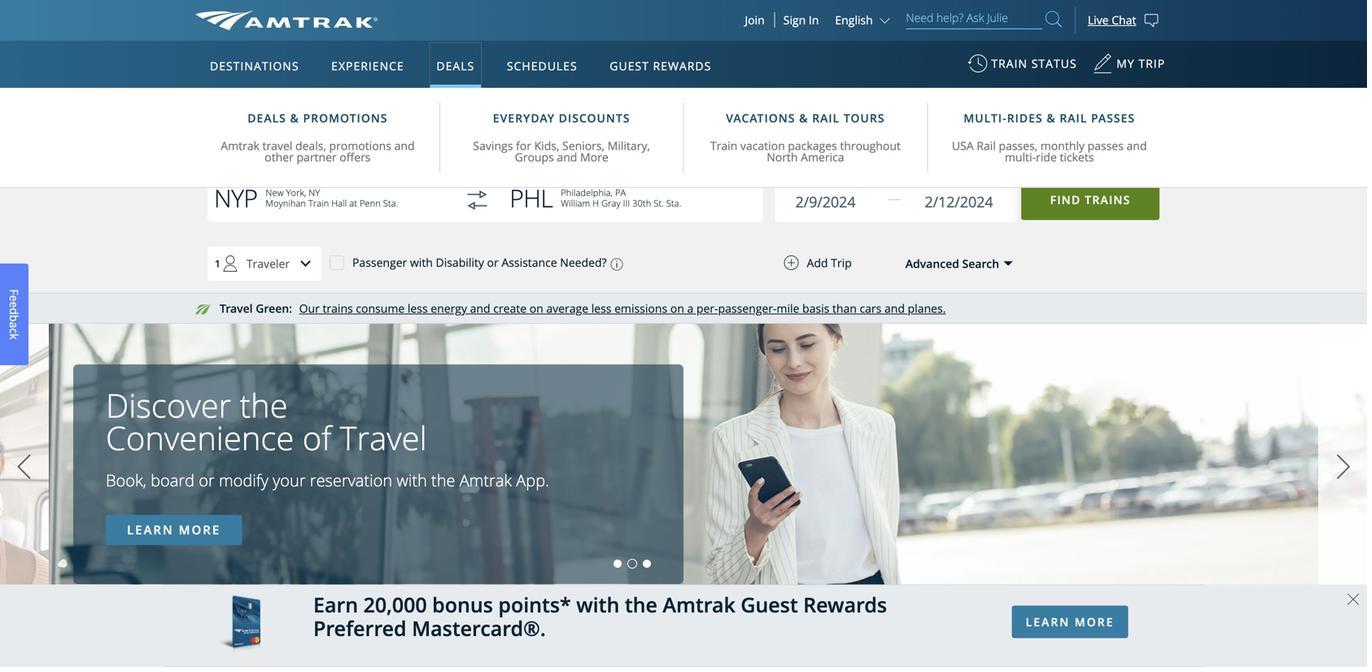 Task type: vqa. For each thing, say whether or not it's contained in the screenshot.
1st the the from the right
no



Task type: describe. For each thing, give the bounding box(es) containing it.
20,000
[[364, 591, 427, 619]]

app.
[[516, 469, 549, 492]]

learn
[[127, 522, 174, 539]]

2 less from the left
[[592, 301, 612, 316]]

deals
[[437, 58, 475, 74]]

create
[[494, 301, 527, 316]]

earn
[[313, 591, 358, 619]]

live chat
[[1088, 12, 1137, 28]]

mile
[[777, 301, 800, 316]]

green:
[[256, 301, 292, 316]]

passenger
[[352, 255, 407, 270]]

auto train
[[391, 99, 448, 114]]

banner containing join
[[0, 0, 1368, 376]]

2 e from the top
[[7, 302, 22, 308]]

consume
[[356, 301, 405, 316]]

nyp new york, ny moynihan train hall at penn sta.
[[214, 182, 398, 215]]

in
[[809, 12, 819, 28]]

30th
[[633, 197, 651, 209]]

bonus
[[432, 591, 493, 619]]

the inside the earn 20,000 bonus points* with the amtrak guest rewards preferred mastercard®.
[[625, 591, 658, 619]]

a inside button
[[7, 322, 22, 328]]

trains
[[323, 301, 353, 316]]

1 horizontal spatial a
[[687, 301, 694, 316]]

at
[[349, 197, 357, 209]]

trip
[[831, 255, 852, 271]]

rewards inside the earn 20,000 bonus points* with the amtrak guest rewards preferred mastercard®.
[[804, 591, 887, 619]]

advanced search button
[[872, 247, 1014, 280]]

traveler
[[247, 256, 290, 271]]

amtrak inside the earn 20,000 bonus points* with the amtrak guest rewards preferred mastercard®.
[[663, 591, 736, 619]]

english
[[835, 12, 873, 28]]

preferred
[[313, 615, 407, 642]]

nyp
[[214, 182, 258, 215]]

rail passes button
[[285, 88, 374, 125]]

iii
[[623, 197, 630, 209]]

rail
[[301, 99, 320, 114]]

needed?
[[560, 255, 607, 270]]

new
[[266, 186, 284, 199]]

status
[[1032, 56, 1077, 71]]

guest inside popup button
[[610, 58, 650, 74]]

learn more link
[[106, 515, 242, 545]]

f e e d b a c k button
[[0, 264, 28, 366]]

learn more
[[127, 522, 221, 539]]

0 horizontal spatial or
[[199, 469, 215, 492]]

travel inside "discover the convenience of travel"
[[340, 416, 427, 460]]

york,
[[286, 186, 306, 199]]

slide 2 tab
[[628, 560, 637, 568]]

my
[[1117, 56, 1135, 71]]

sign in
[[784, 12, 819, 28]]

f e e d b a c k
[[7, 289, 22, 340]]

guest rewards button
[[603, 43, 718, 89]]

c
[[7, 328, 22, 334]]

Passenger with Disability or Assistance Needed? checkbox
[[330, 255, 344, 269]]

penn
[[360, 197, 381, 209]]

open image
[[1004, 261, 1013, 266]]

board
[[151, 469, 195, 492]]

Please enter your search item search field
[[906, 8, 1043, 29]]

join button
[[735, 12, 776, 28]]

book, board or modify your reservation with the amtrak app.
[[106, 469, 549, 492]]

train status link
[[968, 48, 1077, 88]]

energy
[[431, 301, 467, 316]]

moynihan
[[266, 197, 306, 209]]

guest inside the earn 20,000 bonus points* with the amtrak guest rewards preferred mastercard®.
[[741, 591, 798, 619]]

switch departure and arrival stations. image
[[458, 181, 497, 220]]

experience button
[[325, 43, 411, 89]]

live
[[1088, 12, 1109, 28]]

rail passes
[[301, 99, 359, 114]]

more
[[1075, 615, 1115, 630]]

train status
[[992, 56, 1077, 71]]

sign in button
[[784, 12, 819, 28]]

search
[[963, 256, 1000, 271]]

1 horizontal spatial or
[[487, 255, 499, 270]]

william
[[561, 197, 590, 209]]

emissions
[[615, 301, 668, 316]]

previous image
[[12, 447, 36, 488]]

basis
[[803, 301, 830, 316]]

d
[[7, 308, 22, 315]]

auto train link
[[374, 88, 464, 125]]

train inside nyp new york, ny moynihan train hall at penn sta.
[[308, 197, 329, 209]]

chat
[[1112, 12, 1137, 28]]

add trip
[[807, 255, 852, 271]]

guest rewards
[[610, 58, 712, 74]]

deals button
[[430, 43, 481, 89]]

sta. for nyp
[[383, 197, 398, 209]]

learn more
[[1026, 615, 1115, 630]]

schedules link
[[501, 41, 584, 88]]



Task type: locate. For each thing, give the bounding box(es) containing it.
train inside the auto train link
[[420, 99, 448, 114]]

or right the board
[[199, 469, 215, 492]]

on left the per-
[[671, 301, 684, 316]]

sta. inside phl philadelphia, pa william h gray iii 30th st. sta.
[[667, 197, 682, 209]]

1 vertical spatial the
[[431, 469, 455, 492]]

b
[[7, 315, 22, 322]]

amtrak guest rewards preferred mastercard image
[[220, 596, 261, 657]]

sta. right penn at the top left of page
[[383, 197, 398, 209]]

add
[[807, 255, 828, 271]]

destinations button
[[204, 43, 306, 89]]

click to add the number travelers and discount types image
[[290, 247, 322, 280]]

pa
[[615, 186, 626, 199]]

0 horizontal spatial and
[[470, 301, 491, 316]]

2 on from the left
[[671, 301, 684, 316]]

join
[[745, 12, 765, 28]]

train
[[420, 99, 448, 114], [308, 197, 329, 209]]

0 vertical spatial amtrak
[[460, 469, 512, 492]]

philadelphia,
[[561, 186, 613, 199]]

or right disability
[[487, 255, 499, 270]]

phl philadelphia, pa william h gray iii 30th st. sta.
[[510, 182, 682, 215]]

rewards
[[653, 58, 712, 74], [804, 591, 887, 619]]

our
[[299, 301, 320, 316]]

sta. for phl
[[667, 197, 682, 209]]

train left hall
[[308, 197, 329, 209]]

0 vertical spatial with
[[410, 255, 433, 270]]

trains
[[1085, 192, 1131, 208]]

0 vertical spatial a
[[687, 301, 694, 316]]

0 horizontal spatial the
[[240, 383, 288, 427]]

earn 20,000 bonus points* with the amtrak guest rewards preferred mastercard®.
[[313, 591, 887, 642]]

assistance
[[502, 255, 557, 270]]

auto
[[391, 99, 417, 114]]

1 horizontal spatial the
[[431, 469, 455, 492]]

advanced
[[906, 256, 960, 271]]

amtrak image
[[195, 11, 378, 30]]

slide 3 tab
[[643, 560, 651, 568]]

less right average
[[592, 301, 612, 316]]

convenience
[[106, 416, 294, 460]]

1 horizontal spatial guest
[[741, 591, 798, 619]]

1 sta. from the left
[[383, 197, 398, 209]]

more
[[179, 522, 221, 539]]

1 vertical spatial travel
[[340, 416, 427, 460]]

2 sta. from the left
[[667, 197, 682, 209]]

slide 1 tab
[[614, 560, 622, 568]]

passenger-
[[718, 301, 777, 316]]

2 horizontal spatial the
[[625, 591, 658, 619]]

traveler button
[[208, 247, 322, 281]]

2 vertical spatial with
[[577, 591, 620, 619]]

travel green: our trains consume less energy and create on average less emissions on a per-passenger-mile basis than cars and planes.
[[220, 301, 946, 316]]

travel right amtrak sustains leaf icon
[[220, 301, 253, 316]]

your
[[273, 469, 306, 492]]

next image
[[1332, 447, 1356, 488]]

1 horizontal spatial less
[[592, 301, 612, 316]]

advanced search
[[906, 256, 1000, 271]]

with right reservation
[[397, 469, 427, 492]]

travel
[[220, 301, 253, 316], [340, 416, 427, 460]]

ny
[[309, 186, 320, 199]]

book,
[[106, 469, 146, 492]]

passenger image
[[214, 247, 247, 280]]

sta. inside nyp new york, ny moynihan train hall at penn sta.
[[383, 197, 398, 209]]

guest
[[610, 58, 650, 74], [741, 591, 798, 619]]

application
[[256, 136, 647, 364]]

0 vertical spatial guest
[[610, 58, 650, 74]]

cars
[[860, 301, 882, 316]]

my trip button
[[1093, 48, 1166, 88]]

1 vertical spatial a
[[7, 322, 22, 328]]

0 horizontal spatial guest
[[610, 58, 650, 74]]

per-
[[697, 301, 718, 316]]

a
[[687, 301, 694, 316], [7, 322, 22, 328]]

and right cars
[[885, 301, 905, 316]]

0 vertical spatial travel
[[220, 301, 253, 316]]

destinations
[[210, 58, 299, 74]]

0 vertical spatial train
[[420, 99, 448, 114]]

regions map image
[[256, 136, 647, 364]]

e up d
[[7, 295, 22, 302]]

0 horizontal spatial less
[[408, 301, 428, 316]]

choose a slide to display tab list
[[0, 560, 655, 568]]

find trains
[[1051, 192, 1131, 208]]

0 horizontal spatial sta.
[[383, 197, 398, 209]]

1 horizontal spatial amtrak
[[663, 591, 736, 619]]

1 on from the left
[[530, 301, 544, 316]]

1 horizontal spatial and
[[885, 301, 905, 316]]

and
[[470, 301, 491, 316], [885, 301, 905, 316]]

1 horizontal spatial sta.
[[667, 197, 682, 209]]

2 vertical spatial the
[[625, 591, 658, 619]]

0 horizontal spatial train
[[308, 197, 329, 209]]

and left create
[[470, 301, 491, 316]]

mastercard®.
[[412, 615, 546, 642]]

gray
[[602, 197, 621, 209]]

a up 'k'
[[7, 322, 22, 328]]

1 vertical spatial with
[[397, 469, 427, 492]]

h
[[593, 197, 599, 209]]

1 e from the top
[[7, 295, 22, 302]]

1 horizontal spatial rewards
[[804, 591, 887, 619]]

1 horizontal spatial travel
[[340, 416, 427, 460]]

live chat button
[[1075, 0, 1172, 41]]

0 horizontal spatial travel
[[220, 301, 253, 316]]

on right create
[[530, 301, 544, 316]]

1 less from the left
[[408, 301, 428, 316]]

f
[[7, 289, 22, 295]]

with
[[410, 255, 433, 270], [397, 469, 427, 492], [577, 591, 620, 619]]

0 horizontal spatial amtrak
[[460, 469, 512, 492]]

0 horizontal spatial rewards
[[653, 58, 712, 74]]

find
[[1051, 192, 1081, 208]]

0 horizontal spatial on
[[530, 301, 544, 316]]

2 and from the left
[[885, 301, 905, 316]]

0 vertical spatial or
[[487, 255, 499, 270]]

learn
[[1026, 615, 1071, 630]]

with down slide 1 tab
[[577, 591, 620, 619]]

points*
[[499, 591, 571, 619]]

search icon image
[[1046, 8, 1062, 30]]

find trains button
[[1022, 180, 1160, 220]]

disability
[[436, 255, 484, 270]]

1 vertical spatial rewards
[[804, 591, 887, 619]]

1 and from the left
[[470, 301, 491, 316]]

travel up reservation
[[340, 416, 427, 460]]

with inside the earn 20,000 bonus points* with the amtrak guest rewards preferred mastercard®.
[[577, 591, 620, 619]]

less left energy
[[408, 301, 428, 316]]

my trip
[[1117, 56, 1166, 71]]

e down f in the top of the page
[[7, 302, 22, 308]]

average
[[547, 301, 589, 316]]

train
[[992, 56, 1028, 71]]

1 horizontal spatial on
[[671, 301, 684, 316]]

more information about accessible travel requests. image
[[607, 258, 623, 271]]

a left the per-
[[687, 301, 694, 316]]

experience
[[331, 58, 404, 74]]

1 vertical spatial train
[[308, 197, 329, 209]]

k
[[7, 334, 22, 340]]

or
[[487, 255, 499, 270], [199, 469, 215, 492]]

learn more link
[[1012, 606, 1129, 639]]

than
[[833, 301, 857, 316]]

None field
[[792, 182, 904, 222], [905, 182, 1018, 222], [792, 182, 904, 222], [905, 182, 1018, 222]]

0 horizontal spatial a
[[7, 322, 22, 328]]

sta. right st. in the left top of the page
[[667, 197, 682, 209]]

hall
[[332, 197, 347, 209]]

the inside "discover the convenience of travel"
[[240, 383, 288, 427]]

of
[[303, 416, 331, 460]]

plus icon image
[[784, 256, 799, 270]]

rewards inside popup button
[[653, 58, 712, 74]]

on
[[530, 301, 544, 316], [671, 301, 684, 316]]

amtrak sustains leaf icon image
[[195, 305, 212, 315]]

0 vertical spatial the
[[240, 383, 288, 427]]

sign
[[784, 12, 806, 28]]

phl
[[510, 182, 553, 215]]

modify
[[219, 469, 269, 492]]

1 horizontal spatial train
[[420, 99, 448, 114]]

1 vertical spatial or
[[199, 469, 215, 492]]

train right auto
[[420, 99, 448, 114]]

schedules
[[507, 58, 578, 74]]

passes
[[323, 99, 359, 114]]

1 vertical spatial guest
[[741, 591, 798, 619]]

banner
[[0, 0, 1368, 376]]

with left disability
[[410, 255, 433, 270]]

1 vertical spatial amtrak
[[663, 591, 736, 619]]

passenger with disability or assistance needed?
[[352, 255, 607, 270]]

0 vertical spatial rewards
[[653, 58, 712, 74]]



